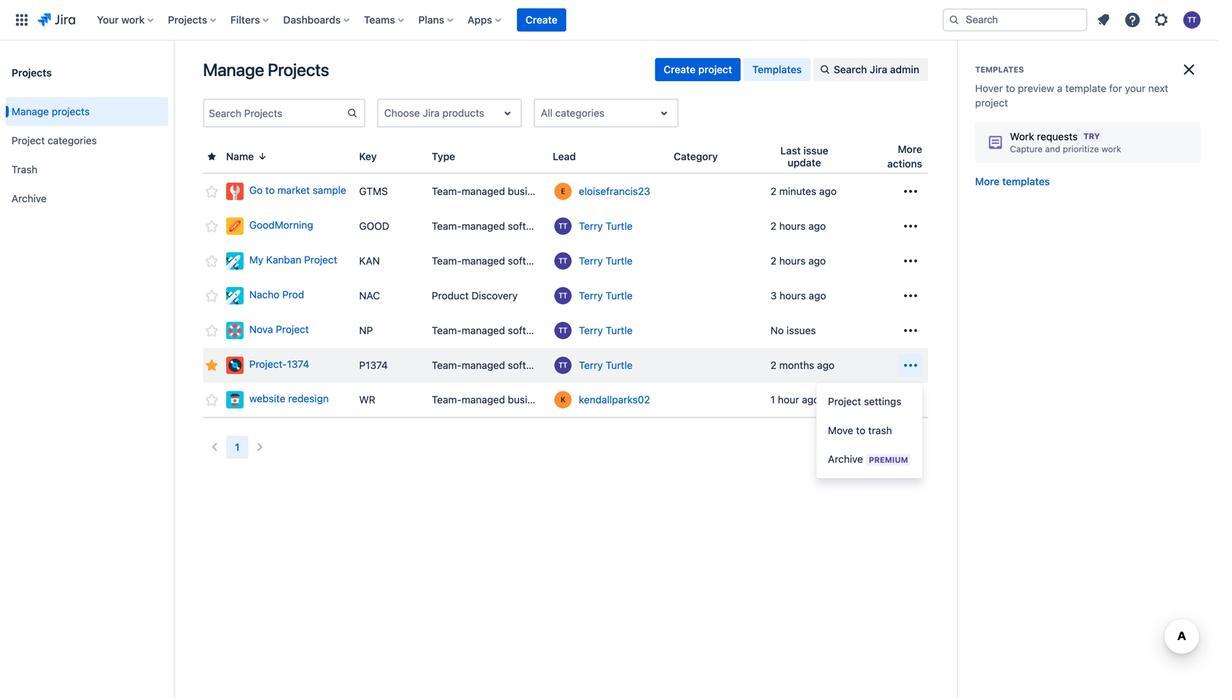 Task type: locate. For each thing, give the bounding box(es) containing it.
0 vertical spatial 2 hours ago
[[771, 220, 826, 232]]

close image
[[1181, 61, 1198, 78]]

terry inside terry turtle dropdown button
[[579, 359, 603, 371]]

sidebar navigation image
[[158, 58, 190, 87]]

5 team- from the top
[[432, 359, 462, 371]]

project right kanban
[[304, 254, 337, 266]]

jira right choose
[[423, 107, 440, 119]]

star project-1374 image
[[203, 357, 220, 374]]

ago up 3 hours ago
[[809, 255, 826, 267]]

4 terry turtle button from the top
[[553, 321, 662, 341]]

categories inside group
[[48, 135, 97, 147]]

templates
[[753, 63, 802, 75], [976, 65, 1024, 74]]

2 minutes ago
[[771, 185, 837, 197]]

3 terry turtle link from the top
[[579, 289, 633, 303]]

1374
[[287, 358, 309, 370]]

jira for search
[[870, 63, 888, 75]]

2 hours ago for kan
[[771, 255, 826, 267]]

archive down move
[[828, 453, 863, 465]]

terry turtle button
[[553, 355, 662, 376]]

1 turtle from the top
[[606, 220, 633, 232]]

settings image
[[1153, 11, 1171, 29]]

1 button
[[226, 436, 248, 459]]

1 terry from the top
[[579, 220, 603, 232]]

wr
[[359, 394, 376, 406]]

filters button
[[226, 8, 275, 32]]

project inside button
[[699, 63, 732, 75]]

more left templates
[[976, 176, 1000, 188]]

more up actions
[[898, 143, 923, 155]]

jira inside button
[[870, 63, 888, 75]]

capture
[[1010, 144, 1043, 154]]

search jira admin image
[[820, 64, 831, 75]]

terry for nac
[[579, 290, 603, 302]]

ago right months
[[817, 359, 835, 371]]

1 right previous icon on the left bottom of page
[[235, 441, 240, 453]]

choose jira products
[[384, 107, 485, 119]]

more image for 2 hours ago
[[902, 252, 920, 270]]

terry
[[579, 220, 603, 232], [579, 255, 603, 267], [579, 290, 603, 302], [579, 325, 603, 337], [579, 359, 603, 371]]

name
[[226, 151, 254, 162]]

1 terry turtle from the top
[[579, 220, 633, 232]]

hover
[[976, 82, 1003, 94]]

star website redesign image
[[203, 391, 220, 409]]

2 hours ago down minutes
[[771, 220, 826, 232]]

4 software from the top
[[508, 359, 549, 371]]

help image
[[1124, 11, 1142, 29]]

turtle inside dropdown button
[[606, 359, 633, 371]]

categories
[[556, 107, 605, 119], [48, 135, 97, 147]]

0 vertical spatial group
[[655, 58, 928, 81]]

nova project
[[249, 324, 309, 336]]

manage projects
[[12, 106, 90, 118]]

manage down filters
[[203, 59, 264, 80]]

4 managed from the top
[[462, 325, 505, 337]]

good
[[359, 220, 389, 232]]

projects button
[[164, 8, 222, 32]]

categories down projects
[[48, 135, 97, 147]]

projects up search projects text box
[[268, 59, 329, 80]]

Choose Jira products text field
[[384, 106, 387, 120]]

archive
[[12, 193, 47, 205], [828, 453, 863, 465]]

search jira admin button
[[814, 58, 928, 81]]

website
[[249, 393, 286, 405]]

key button
[[353, 148, 394, 165]]

2 for kan
[[771, 255, 777, 267]]

more
[[898, 143, 923, 155], [976, 176, 1000, 188]]

4 2 from the top
[[771, 359, 777, 371]]

3 terry turtle from the top
[[579, 290, 633, 302]]

1 hour ago
[[771, 394, 820, 406]]

0 vertical spatial more image
[[902, 183, 920, 200]]

archive inside archive "link"
[[12, 193, 47, 205]]

more image
[[902, 183, 920, 200], [902, 218, 920, 235], [902, 322, 920, 339]]

0 horizontal spatial templates
[[753, 63, 802, 75]]

projects inside projects popup button
[[168, 14, 207, 26]]

1 vertical spatial to
[[265, 184, 275, 196]]

1 team- from the top
[[432, 185, 462, 197]]

1 horizontal spatial manage
[[203, 59, 264, 80]]

work right 'prioritize'
[[1102, 144, 1122, 154]]

1 horizontal spatial templates
[[976, 65, 1024, 74]]

1 horizontal spatial jira
[[870, 63, 888, 75]]

2 vertical spatial hours
[[780, 290, 806, 302]]

to right go
[[265, 184, 275, 196]]

4 team-managed software from the top
[[432, 359, 549, 371]]

1 horizontal spatial archive
[[828, 453, 863, 465]]

1 left hour
[[771, 394, 775, 406]]

terry turtle link inside dropdown button
[[579, 358, 633, 373]]

2
[[771, 185, 777, 197], [771, 220, 777, 232], [771, 255, 777, 267], [771, 359, 777, 371]]

1 horizontal spatial 1
[[771, 394, 775, 406]]

project left templates button
[[699, 63, 732, 75]]

business for eloisefrancis23
[[508, 185, 549, 197]]

categories right all
[[556, 107, 605, 119]]

2 vertical spatial group
[[817, 383, 923, 479]]

1 vertical spatial manage
[[12, 106, 49, 118]]

kendallparks02
[[579, 394, 650, 406]]

1 horizontal spatial project
[[976, 97, 1009, 109]]

more for more actions
[[898, 143, 923, 155]]

ago for nac
[[809, 290, 827, 302]]

banner
[[0, 0, 1219, 41]]

templates up hover
[[976, 65, 1024, 74]]

0 vertical spatial 1
[[771, 394, 775, 406]]

1 vertical spatial more image
[[902, 287, 920, 305]]

nacho
[[249, 289, 280, 301]]

2 team-managed software from the top
[[432, 255, 549, 267]]

5 terry from the top
[[579, 359, 603, 371]]

1 vertical spatial business
[[508, 394, 549, 406]]

1 horizontal spatial to
[[856, 425, 866, 437]]

2 more image from the top
[[902, 287, 920, 305]]

1 for 1 hour ago
[[771, 394, 775, 406]]

2 vertical spatial to
[[856, 425, 866, 437]]

0 horizontal spatial create
[[526, 14, 558, 26]]

1 2 from the top
[[771, 185, 777, 197]]

2 left minutes
[[771, 185, 777, 197]]

1 vertical spatial project
[[976, 97, 1009, 109]]

project
[[699, 63, 732, 75], [976, 97, 1009, 109]]

managed for gtms
[[462, 185, 505, 197]]

hours
[[780, 220, 806, 232], [780, 255, 806, 267], [780, 290, 806, 302]]

1 business from the top
[[508, 185, 549, 197]]

None text field
[[541, 106, 544, 120]]

Search Projects text field
[[205, 103, 347, 123]]

1 managed from the top
[[462, 185, 505, 197]]

go to market sample link
[[226, 183, 348, 200]]

terry for np
[[579, 325, 603, 337]]

1 horizontal spatial work
[[1102, 144, 1122, 154]]

3 terry from the top
[[579, 290, 603, 302]]

projects up sidebar navigation image
[[168, 14, 207, 26]]

3 team-managed software from the top
[[432, 325, 549, 337]]

0 vertical spatial project
[[699, 63, 732, 75]]

to right hover
[[1006, 82, 1016, 94]]

team-managed business
[[432, 185, 549, 197], [432, 394, 549, 406]]

3 more image from the top
[[902, 322, 920, 339]]

1 vertical spatial jira
[[423, 107, 440, 119]]

create inside button
[[526, 14, 558, 26]]

open image
[[499, 104, 516, 122], [656, 104, 673, 122]]

hover to preview a template for your next project
[[976, 82, 1169, 109]]

2 vertical spatial more image
[[902, 322, 920, 339]]

0 vertical spatial more
[[898, 143, 923, 155]]

1 team-managed business from the top
[[432, 185, 549, 197]]

2 for good
[[771, 220, 777, 232]]

jira
[[870, 63, 888, 75], [423, 107, 440, 119]]

0 vertical spatial more image
[[902, 252, 920, 270]]

projects
[[168, 14, 207, 26], [268, 59, 329, 80], [12, 67, 52, 79]]

managed for p1374
[[462, 359, 505, 371]]

0 horizontal spatial projects
[[12, 67, 52, 79]]

1 vertical spatial more image
[[902, 218, 920, 235]]

to inside button
[[856, 425, 866, 437]]

0 horizontal spatial 1
[[235, 441, 240, 453]]

terry turtle for np
[[579, 325, 633, 337]]

2 horizontal spatial to
[[1006, 82, 1016, 94]]

terry turtle link for kan
[[579, 254, 633, 268]]

team-managed software
[[432, 220, 549, 232], [432, 255, 549, 267], [432, 325, 549, 337], [432, 359, 549, 371]]

1 more image from the top
[[902, 183, 920, 200]]

go to market sample
[[249, 184, 346, 196]]

3 managed from the top
[[462, 255, 505, 267]]

manage for manage projects
[[12, 106, 49, 118]]

terry for good
[[579, 220, 603, 232]]

project inside 'hover to preview a template for your next project'
[[976, 97, 1009, 109]]

eloisefrancis23 link
[[579, 184, 651, 199]]

3 turtle from the top
[[606, 290, 633, 302]]

more for more templates
[[976, 176, 1000, 188]]

2 for gtms
[[771, 185, 777, 197]]

1 vertical spatial hours
[[780, 255, 806, 267]]

2 terry turtle button from the top
[[553, 251, 662, 271]]

project down hover
[[976, 97, 1009, 109]]

software
[[508, 220, 549, 232], [508, 255, 549, 267], [508, 325, 549, 337], [508, 359, 549, 371]]

archive down trash at the top left
[[12, 193, 47, 205]]

4 turtle from the top
[[606, 325, 633, 337]]

1 horizontal spatial projects
[[168, 14, 207, 26]]

2 open image from the left
[[656, 104, 673, 122]]

2 hours ago
[[771, 220, 826, 232], [771, 255, 826, 267]]

1
[[771, 394, 775, 406], [235, 441, 240, 453]]

more image
[[902, 252, 920, 270], [902, 287, 920, 305], [902, 357, 920, 374]]

1 vertical spatial categories
[[48, 135, 97, 147]]

kanban
[[266, 254, 302, 266]]

1 horizontal spatial create
[[664, 63, 696, 75]]

2 down 2 minutes ago
[[771, 220, 777, 232]]

project categories
[[12, 135, 97, 147]]

group for projects
[[6, 93, 168, 218]]

1 more image from the top
[[902, 252, 920, 270]]

group containing manage projects
[[6, 93, 168, 218]]

terry turtle link for p1374
[[579, 358, 633, 373]]

more inside button
[[976, 176, 1000, 188]]

5 managed from the top
[[462, 359, 505, 371]]

ago right minutes
[[820, 185, 837, 197]]

manage inside 'link'
[[12, 106, 49, 118]]

0 vertical spatial create
[[526, 14, 558, 26]]

0 horizontal spatial to
[[265, 184, 275, 196]]

open image down create project button at the top right of the page
[[656, 104, 673, 122]]

ago up issues
[[809, 290, 827, 302]]

nova
[[249, 324, 273, 336]]

group for manage projects
[[655, 58, 928, 81]]

0 vertical spatial to
[[1006, 82, 1016, 94]]

star go to market sample image
[[203, 183, 220, 200]]

0 vertical spatial archive
[[12, 193, 47, 205]]

5 terry turtle link from the top
[[579, 358, 633, 373]]

product discovery
[[432, 290, 518, 302]]

2 left months
[[771, 359, 777, 371]]

1 software from the top
[[508, 220, 549, 232]]

1 terry turtle button from the top
[[553, 216, 662, 236]]

0 horizontal spatial open image
[[499, 104, 516, 122]]

categories for project categories
[[48, 135, 97, 147]]

2 2 from the top
[[771, 220, 777, 232]]

3 team- from the top
[[432, 255, 462, 267]]

0 vertical spatial business
[[508, 185, 549, 197]]

terry turtle link for good
[[579, 219, 633, 234]]

templates
[[1003, 176, 1050, 188]]

team-
[[432, 185, 462, 197], [432, 220, 462, 232], [432, 255, 462, 267], [432, 325, 462, 337], [432, 359, 462, 371], [432, 394, 462, 406]]

products
[[443, 107, 485, 119]]

ago
[[820, 185, 837, 197], [809, 220, 826, 232], [809, 255, 826, 267], [809, 290, 827, 302], [817, 359, 835, 371], [802, 394, 820, 406]]

search
[[834, 63, 867, 75]]

2 up "3"
[[771, 255, 777, 267]]

0 vertical spatial hours
[[780, 220, 806, 232]]

templates left "search jira admin" image
[[753, 63, 802, 75]]

team- for kan
[[432, 255, 462, 267]]

to left trash
[[856, 425, 866, 437]]

2 business from the top
[[508, 394, 549, 406]]

0 vertical spatial team-managed business
[[432, 185, 549, 197]]

1 terry turtle link from the top
[[579, 219, 633, 234]]

2 hours ago up 3 hours ago
[[771, 255, 826, 267]]

hours right "3"
[[780, 290, 806, 302]]

2 terry turtle from the top
[[579, 255, 633, 267]]

1 horizontal spatial more
[[976, 176, 1000, 188]]

archive premium
[[828, 453, 909, 465]]

1 horizontal spatial categories
[[556, 107, 605, 119]]

terry turtle for p1374
[[579, 359, 633, 371]]

open image left all
[[499, 104, 516, 122]]

2 2 hours ago from the top
[[771, 255, 826, 267]]

2 more image from the top
[[902, 218, 920, 235]]

to
[[1006, 82, 1016, 94], [265, 184, 275, 196], [856, 425, 866, 437]]

jira left admin
[[870, 63, 888, 75]]

2 team- from the top
[[432, 220, 462, 232]]

4 terry turtle from the top
[[579, 325, 633, 337]]

nova project link
[[226, 322, 348, 339]]

kan
[[359, 255, 380, 267]]

6 managed from the top
[[462, 394, 505, 406]]

business for kendallparks02
[[508, 394, 549, 406]]

last issue update
[[781, 145, 829, 169]]

jira for choose
[[423, 107, 440, 119]]

project up move
[[828, 396, 862, 408]]

1 vertical spatial archive
[[828, 453, 863, 465]]

dashboards
[[283, 14, 341, 26]]

3 terry turtle button from the top
[[553, 286, 662, 306]]

1 team-managed software from the top
[[432, 220, 549, 232]]

np
[[359, 325, 373, 337]]

0 horizontal spatial jira
[[423, 107, 440, 119]]

gtms
[[359, 185, 388, 197]]

star goodmorning image
[[203, 218, 220, 235]]

turtle for nac
[[606, 290, 633, 302]]

1 vertical spatial more
[[976, 176, 1000, 188]]

2 terry turtle link from the top
[[579, 254, 633, 268]]

more inside more actions
[[898, 143, 923, 155]]

trash link
[[6, 155, 168, 184]]

filters
[[231, 14, 260, 26]]

3 2 from the top
[[771, 255, 777, 267]]

ago for gtms
[[820, 185, 837, 197]]

0 horizontal spatial categories
[[48, 135, 97, 147]]

1 vertical spatial group
[[6, 93, 168, 218]]

2 managed from the top
[[462, 220, 505, 232]]

2 software from the top
[[508, 255, 549, 267]]

5 terry turtle from the top
[[579, 359, 633, 371]]

website redesign link
[[226, 391, 348, 409]]

plans
[[418, 14, 445, 26]]

ago down 2 minutes ago
[[809, 220, 826, 232]]

2 team-managed business from the top
[[432, 394, 549, 406]]

work right your
[[121, 14, 145, 26]]

your work button
[[93, 8, 159, 32]]

teams button
[[360, 8, 410, 32]]

2 terry from the top
[[579, 255, 603, 267]]

6 team- from the top
[[432, 394, 462, 406]]

1 vertical spatial 2 hours ago
[[771, 255, 826, 267]]

to inside 'hover to preview a template for your next project'
[[1006, 82, 1016, 94]]

3
[[771, 290, 777, 302]]

0 vertical spatial categories
[[556, 107, 605, 119]]

0 vertical spatial jira
[[870, 63, 888, 75]]

0 vertical spatial work
[[121, 14, 145, 26]]

hours for kanban
[[780, 255, 806, 267]]

manage up project categories
[[12, 106, 49, 118]]

managed for wr
[[462, 394, 505, 406]]

2 vertical spatial more image
[[902, 357, 920, 374]]

1 vertical spatial team-managed business
[[432, 394, 549, 406]]

hours up 3 hours ago
[[780, 255, 806, 267]]

create button
[[517, 8, 566, 32]]

jira image
[[38, 11, 75, 29], [38, 11, 75, 29]]

appswitcher icon image
[[13, 11, 30, 29]]

terry turtle inside dropdown button
[[579, 359, 633, 371]]

software for np
[[508, 325, 549, 337]]

market
[[278, 184, 310, 196]]

group
[[655, 58, 928, 81], [6, 93, 168, 218], [817, 383, 923, 479]]

turtle for np
[[606, 325, 633, 337]]

1 inside button
[[235, 441, 240, 453]]

team- for gtms
[[432, 185, 462, 197]]

1 2 hours ago from the top
[[771, 220, 826, 232]]

primary element
[[9, 0, 931, 40]]

4 team- from the top
[[432, 325, 462, 337]]

1 vertical spatial work
[[1102, 144, 1122, 154]]

work
[[121, 14, 145, 26], [1102, 144, 1122, 154]]

0 horizontal spatial more
[[898, 143, 923, 155]]

3 software from the top
[[508, 325, 549, 337]]

turtle for kan
[[606, 255, 633, 267]]

group containing create project
[[655, 58, 928, 81]]

nacho prod
[[249, 289, 304, 301]]

0 horizontal spatial archive
[[12, 193, 47, 205]]

0 horizontal spatial project
[[699, 63, 732, 75]]

project
[[12, 135, 45, 147], [304, 254, 337, 266], [276, 324, 309, 336], [828, 396, 862, 408]]

1 vertical spatial 1
[[235, 441, 240, 453]]

1 vertical spatial create
[[664, 63, 696, 75]]

1 for 1
[[235, 441, 240, 453]]

4 terry turtle link from the top
[[579, 324, 633, 338]]

0 vertical spatial manage
[[203, 59, 264, 80]]

create inside button
[[664, 63, 696, 75]]

requests
[[1037, 131, 1078, 143]]

turtle for good
[[606, 220, 633, 232]]

2 turtle from the top
[[606, 255, 633, 267]]

5 turtle from the top
[[606, 359, 633, 371]]

1 open image from the left
[[499, 104, 516, 122]]

hours down minutes
[[780, 220, 806, 232]]

ago for good
[[809, 220, 826, 232]]

your profile and settings image
[[1184, 11, 1201, 29]]

0 horizontal spatial work
[[121, 14, 145, 26]]

0 horizontal spatial manage
[[12, 106, 49, 118]]

4 terry from the top
[[579, 325, 603, 337]]

1 horizontal spatial open image
[[656, 104, 673, 122]]

terry turtle
[[579, 220, 633, 232], [579, 255, 633, 267], [579, 290, 633, 302], [579, 325, 633, 337], [579, 359, 633, 371]]

projects up manage projects
[[12, 67, 52, 79]]



Task type: describe. For each thing, give the bounding box(es) containing it.
lead button
[[547, 148, 594, 165]]

more image for 2 minutes ago
[[902, 183, 920, 200]]

create for create project
[[664, 63, 696, 75]]

software for p1374
[[508, 359, 549, 371]]

try
[[1084, 132, 1100, 141]]

2 hours ago for good
[[771, 220, 826, 232]]

apps button
[[463, 8, 507, 32]]

all categories
[[541, 107, 605, 119]]

sample
[[313, 184, 346, 196]]

actions
[[888, 158, 923, 170]]

work inside work requests try capture and prioritize work
[[1102, 144, 1122, 154]]

your work
[[97, 14, 145, 26]]

archive for archive
[[12, 193, 47, 205]]

more image for 2 hours ago
[[902, 218, 920, 235]]

create for create
[[526, 14, 558, 26]]

no
[[771, 325, 784, 337]]

prioritize
[[1063, 144, 1100, 154]]

update
[[788, 157, 822, 169]]

type
[[432, 151, 455, 162]]

to for hover
[[1006, 82, 1016, 94]]

terry turtle for kan
[[579, 255, 633, 267]]

terry turtle for good
[[579, 220, 633, 232]]

managed for np
[[462, 325, 505, 337]]

team- for p1374
[[432, 359, 462, 371]]

category button
[[668, 148, 736, 165]]

categories for all categories
[[556, 107, 605, 119]]

terry turtle button for nac
[[553, 286, 662, 306]]

issues
[[787, 325, 816, 337]]

terry turtle button for kan
[[553, 251, 662, 271]]

software for kan
[[508, 255, 549, 267]]

premium
[[869, 456, 909, 465]]

my
[[249, 254, 264, 266]]

next
[[1149, 82, 1169, 94]]

project settings
[[828, 396, 902, 408]]

my kanban project link
[[226, 252, 348, 270]]

managed for kan
[[462, 255, 505, 267]]

for
[[1110, 82, 1123, 94]]

no issues
[[771, 325, 816, 337]]

move to trash button
[[817, 416, 923, 445]]

redesign
[[288, 393, 329, 405]]

admin
[[890, 63, 920, 75]]

managed for good
[[462, 220, 505, 232]]

star nacho prod image
[[203, 287, 220, 305]]

to for move
[[856, 425, 866, 437]]

software for good
[[508, 220, 549, 232]]

group containing project settings
[[817, 383, 923, 479]]

team-managed software for np
[[432, 325, 549, 337]]

my kanban project
[[249, 254, 337, 266]]

project up trash at the top left
[[12, 135, 45, 147]]

Search field
[[943, 8, 1088, 32]]

lead
[[553, 151, 576, 162]]

open image for choose jira products
[[499, 104, 516, 122]]

terry turtle link for nac
[[579, 289, 633, 303]]

archive link
[[6, 184, 168, 213]]

2 horizontal spatial projects
[[268, 59, 329, 80]]

go
[[249, 184, 263, 196]]

templates button
[[744, 58, 811, 81]]

your
[[97, 14, 119, 26]]

more image for 3 hours ago
[[902, 287, 920, 305]]

nacho prod link
[[226, 287, 348, 305]]

open image for all categories
[[656, 104, 673, 122]]

notifications image
[[1095, 11, 1113, 29]]

teams
[[364, 14, 395, 26]]

kendallparks02 link
[[579, 393, 650, 407]]

last
[[781, 145, 801, 157]]

minutes
[[780, 185, 817, 197]]

move to trash
[[828, 425, 893, 437]]

team-managed business for kendallparks02
[[432, 394, 549, 406]]

project-1374
[[249, 358, 309, 370]]

website redesign
[[249, 393, 329, 405]]

templates inside button
[[753, 63, 802, 75]]

manage for manage projects
[[203, 59, 264, 80]]

your
[[1125, 82, 1146, 94]]

key
[[359, 151, 377, 162]]

work inside dropdown button
[[121, 14, 145, 26]]

more templates
[[976, 176, 1050, 188]]

nac
[[359, 290, 380, 302]]

archive for archive premium
[[828, 453, 863, 465]]

settings
[[864, 396, 902, 408]]

eloisefrancis23 button
[[553, 181, 662, 202]]

3 hours ago
[[771, 290, 827, 302]]

create project button
[[655, 58, 741, 81]]

3 more image from the top
[[902, 357, 920, 374]]

search image
[[949, 14, 960, 26]]

project settings link
[[817, 387, 923, 416]]

choose
[[384, 107, 420, 119]]

terry turtle button for good
[[553, 216, 662, 236]]

prod
[[282, 289, 304, 301]]

goodmorning link
[[226, 218, 348, 235]]

ago right hour
[[802, 394, 820, 406]]

team-managed software for kan
[[432, 255, 549, 267]]

team- for wr
[[432, 394, 462, 406]]

project-1374 link
[[226, 357, 348, 374]]

team-managed business for eloisefrancis23
[[432, 185, 549, 197]]

ago for kan
[[809, 255, 826, 267]]

category
[[674, 151, 718, 162]]

terry turtle for nac
[[579, 290, 633, 302]]

all
[[541, 107, 553, 119]]

team-managed software for good
[[432, 220, 549, 232]]

next image
[[251, 439, 269, 456]]

star nova project image
[[203, 322, 220, 339]]

move
[[828, 425, 854, 437]]

terry for kan
[[579, 255, 603, 267]]

issue
[[804, 145, 829, 157]]

product
[[432, 290, 469, 302]]

to for go
[[265, 184, 275, 196]]

2 months ago
[[771, 359, 835, 371]]

trash
[[869, 425, 893, 437]]

create project
[[664, 63, 732, 75]]

work requests try capture and prioritize work
[[1010, 131, 1122, 154]]

projects
[[52, 106, 90, 118]]

team- for good
[[432, 220, 462, 232]]

turtle for p1374
[[606, 359, 633, 371]]

project right nova
[[276, 324, 309, 336]]

terry for p1374
[[579, 359, 603, 371]]

previous image
[[206, 439, 223, 456]]

plans button
[[414, 8, 459, 32]]

hours for prod
[[780, 290, 806, 302]]

more templates button
[[976, 174, 1050, 189]]

and
[[1046, 144, 1061, 154]]

team- for np
[[432, 325, 462, 337]]

hour
[[778, 394, 800, 406]]

terry turtle button for np
[[553, 321, 662, 341]]

eloisefrancis23
[[579, 185, 651, 197]]

team-managed software for p1374
[[432, 359, 549, 371]]

discovery
[[472, 290, 518, 302]]

banner containing your work
[[0, 0, 1219, 41]]

star my kanban project image
[[203, 252, 220, 270]]

kendallparks02 button
[[553, 390, 662, 410]]

terry turtle link for np
[[579, 324, 633, 338]]

goodmorning
[[249, 219, 313, 231]]



Task type: vqa. For each thing, say whether or not it's contained in the screenshot.
1st Business from the bottom
yes



